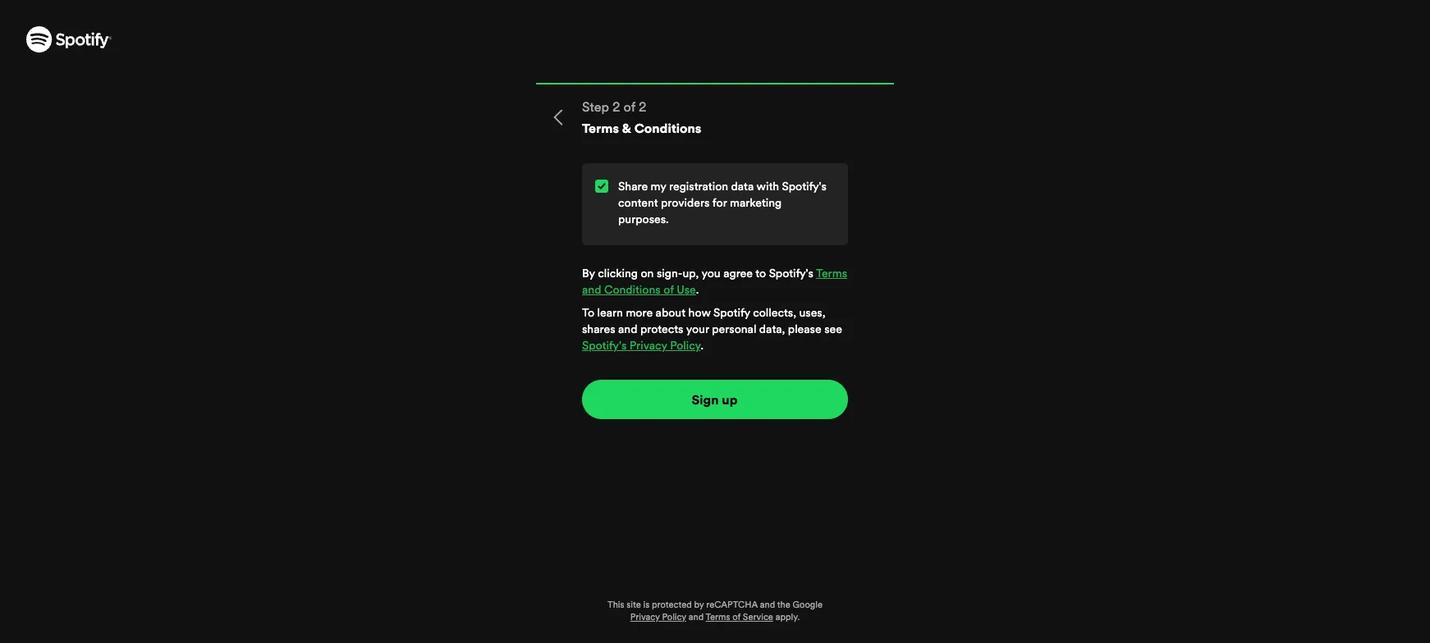 Task type: vqa. For each thing, say whether or not it's contained in the screenshot.
queue
no



Task type: locate. For each thing, give the bounding box(es) containing it.
data,
[[759, 321, 785, 337]]

and up to
[[582, 282, 601, 298]]

data
[[731, 178, 754, 195]]

privacy
[[630, 337, 667, 354], [630, 612, 660, 624]]

1 vertical spatial of
[[663, 282, 674, 298]]

marketing
[[730, 195, 782, 211]]

0 vertical spatial privacy
[[630, 337, 667, 354]]

privacy inside 'to learn more about how spotify collects, uses, shares and protects your personal data, please see spotify's privacy policy .'
[[630, 337, 667, 354]]

purposes.
[[618, 211, 669, 227]]

2 horizontal spatial of
[[732, 612, 741, 624]]

your
[[686, 321, 709, 337]]

2 horizontal spatial terms
[[816, 265, 847, 282]]

1 horizontal spatial .
[[701, 337, 703, 354]]

sign-
[[657, 265, 683, 282]]

content
[[618, 195, 658, 211]]

1 vertical spatial privacy
[[630, 612, 660, 624]]

0 horizontal spatial terms
[[582, 119, 619, 137]]

privacy inside this site is protected by recaptcha and the google privacy policy and terms of service apply.
[[630, 612, 660, 624]]

of
[[624, 98, 635, 116], [663, 282, 674, 298], [732, 612, 741, 624]]

&
[[622, 119, 631, 137]]

policy down how
[[670, 337, 701, 354]]

terms of service link
[[706, 612, 773, 624]]

2 vertical spatial spotify's
[[582, 337, 627, 354]]

clicking
[[598, 265, 638, 282]]

privacy right this
[[630, 612, 660, 624]]

and right privacy policy link
[[689, 612, 704, 624]]

spotify image
[[26, 26, 112, 53]]

terms
[[582, 119, 619, 137], [816, 265, 847, 282], [706, 612, 730, 624]]

conditions right & at the left top of page
[[634, 119, 701, 137]]

privacy policy link
[[630, 612, 686, 624]]

0 vertical spatial policy
[[670, 337, 701, 354]]

service
[[743, 612, 773, 624]]

by
[[582, 265, 595, 282]]

with
[[757, 178, 779, 195]]

spotify's down the learn
[[582, 337, 627, 354]]

0 vertical spatial .
[[696, 282, 699, 298]]

conditions
[[634, 119, 701, 137], [604, 282, 661, 298]]

1 vertical spatial policy
[[662, 612, 686, 624]]

1 vertical spatial terms
[[816, 265, 847, 282]]

of left use
[[663, 282, 674, 298]]

you
[[701, 265, 721, 282]]

policy left by
[[662, 612, 686, 624]]

0 horizontal spatial of
[[624, 98, 635, 116]]

terms down step
[[582, 119, 619, 137]]

spotify's right with
[[782, 178, 827, 195]]

is
[[643, 599, 650, 612]]

up
[[722, 391, 738, 409]]

0 vertical spatial conditions
[[634, 119, 701, 137]]

and
[[582, 282, 601, 298], [618, 321, 637, 337], [760, 599, 775, 612], [689, 612, 704, 624]]

1 horizontal spatial 2
[[639, 98, 646, 116]]

to
[[755, 265, 766, 282]]

policy
[[670, 337, 701, 354], [662, 612, 686, 624]]

. inside 'to learn more about how spotify collects, uses, shares and protects your personal data, please see spotify's privacy policy .'
[[701, 337, 703, 354]]

see
[[824, 321, 842, 337]]

policy inside this site is protected by recaptcha and the google privacy policy and terms of service apply.
[[662, 612, 686, 624]]

0 vertical spatial of
[[624, 98, 635, 116]]

about
[[656, 305, 686, 321]]

spotify's inside 'to learn more about how spotify collects, uses, shares and protects your personal data, please see spotify's privacy policy .'
[[582, 337, 627, 354]]

step
[[582, 98, 609, 116]]

collects,
[[753, 305, 796, 321]]

learn
[[597, 305, 623, 321]]

2
[[612, 98, 620, 116], [639, 98, 646, 116]]

1 vertical spatial .
[[701, 337, 703, 354]]

terms right by
[[706, 612, 730, 624]]

for
[[712, 195, 727, 211]]

of inside step 2 of 2 terms & conditions
[[624, 98, 635, 116]]

0 vertical spatial spotify's
[[782, 178, 827, 195]]

sign up button
[[582, 380, 848, 420]]

and right shares
[[618, 321, 637, 337]]

of up & at the left top of page
[[624, 98, 635, 116]]

0 horizontal spatial 2
[[612, 98, 620, 116]]

conditions inside terms and conditions of use
[[604, 282, 661, 298]]

of left service
[[732, 612, 741, 624]]

1 vertical spatial conditions
[[604, 282, 661, 298]]

privacy down more
[[630, 337, 667, 354]]

protected
[[652, 599, 692, 612]]

0 horizontal spatial .
[[696, 282, 699, 298]]

conditions up more
[[604, 282, 661, 298]]

terms and conditions of use link
[[582, 265, 847, 298]]

1 horizontal spatial terms
[[706, 612, 730, 624]]

2 vertical spatial of
[[732, 612, 741, 624]]

registration
[[669, 178, 728, 195]]

spotify's right to
[[769, 265, 814, 282]]

.
[[696, 282, 699, 298], [701, 337, 703, 354]]

spotify's inside share my registration data with spotify's content providers for marketing purposes.
[[782, 178, 827, 195]]

of inside this site is protected by recaptcha and the google privacy policy and terms of service apply.
[[732, 612, 741, 624]]

use
[[677, 282, 696, 298]]

1 horizontal spatial of
[[663, 282, 674, 298]]

2 vertical spatial terms
[[706, 612, 730, 624]]

spotify's
[[782, 178, 827, 195], [769, 265, 814, 282], [582, 337, 627, 354]]

terms up uses,
[[816, 265, 847, 282]]

spotify's privacy policy link
[[582, 337, 701, 354]]

0 vertical spatial terms
[[582, 119, 619, 137]]



Task type: describe. For each thing, give the bounding box(es) containing it.
on
[[641, 265, 654, 282]]

spotify
[[713, 305, 750, 321]]

apply.
[[775, 612, 800, 624]]

recaptcha
[[706, 599, 758, 612]]

by
[[694, 599, 704, 612]]

agree
[[723, 265, 753, 282]]

of inside terms and conditions of use
[[663, 282, 674, 298]]

more
[[626, 305, 653, 321]]

providers
[[661, 195, 710, 211]]

share my registration data with spotify's content providers for marketing purposes.
[[618, 178, 827, 227]]

and inside terms and conditions of use
[[582, 282, 601, 298]]

conditions inside step 2 of 2 terms & conditions
[[634, 119, 701, 137]]

and left the
[[760, 599, 775, 612]]

to learn more about how spotify collects, uses, shares and protects your personal data, please see spotify's privacy policy .
[[582, 305, 842, 354]]

step 2 of 2 terms & conditions
[[582, 98, 701, 137]]

this site is protected by recaptcha and the google privacy policy and terms of service apply.
[[608, 599, 823, 624]]

up,
[[683, 265, 699, 282]]

site
[[627, 599, 641, 612]]

my
[[651, 178, 666, 195]]

by clicking on sign-up, you agree to spotify's
[[582, 265, 816, 282]]

policy inside 'to learn more about how spotify collects, uses, shares and protects your personal data, please see spotify's privacy policy .'
[[670, 337, 701, 354]]

1 2 from the left
[[612, 98, 620, 116]]

terms inside terms and conditions of use
[[816, 265, 847, 282]]

this
[[608, 599, 624, 612]]

sign up
[[692, 391, 738, 409]]

personal
[[712, 321, 756, 337]]

1 vertical spatial spotify's
[[769, 265, 814, 282]]

the
[[777, 599, 790, 612]]

terms and conditions of use
[[582, 265, 847, 298]]

protects
[[640, 321, 683, 337]]

uses,
[[799, 305, 825, 321]]

google
[[793, 599, 823, 612]]

2 2 from the left
[[639, 98, 646, 116]]

shares
[[582, 321, 615, 337]]

terms inside this site is protected by recaptcha and the google privacy policy and terms of service apply.
[[706, 612, 730, 624]]

please
[[788, 321, 821, 337]]

and inside 'to learn more about how spotify collects, uses, shares and protects your personal data, please see spotify's privacy policy .'
[[618, 321, 637, 337]]

to
[[582, 305, 594, 321]]

terms inside step 2 of 2 terms & conditions
[[582, 119, 619, 137]]

sign
[[692, 391, 719, 409]]

how
[[688, 305, 711, 321]]

share
[[618, 178, 648, 195]]



